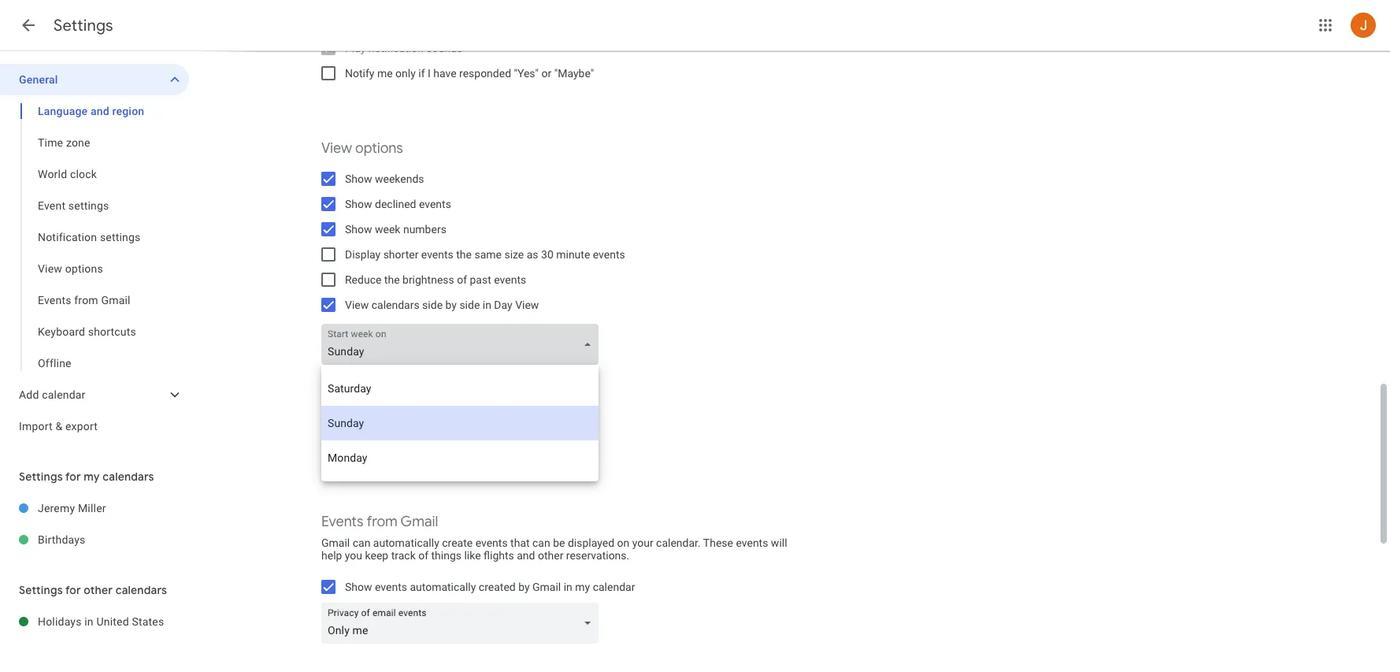 Task type: locate. For each thing, give the bounding box(es) containing it.
birthdays link
[[38, 524, 189, 555]]

show left weekends
[[345, 173, 372, 185]]

0 vertical spatial from
[[74, 294, 98, 306]]

the left same
[[456, 248, 472, 261]]

me
[[377, 67, 393, 80]]

view options
[[321, 139, 403, 158], [38, 262, 103, 275]]

side down the reduce the brightness of past events
[[422, 299, 443, 311]]

keyboard
[[38, 325, 85, 338]]

monday option
[[321, 440, 599, 475]]

by down the reduce the brightness of past events
[[446, 299, 457, 311]]

for up the jeremy miller
[[65, 470, 81, 484]]

flights
[[484, 549, 514, 562]]

2 vertical spatial settings
[[19, 583, 63, 597]]

0 vertical spatial settings
[[54, 16, 113, 35]]

2 horizontal spatial in
[[564, 581, 573, 593]]

show for show week numbers
[[345, 223, 372, 236]]

for up holidays
[[65, 583, 81, 597]]

1 horizontal spatial can
[[533, 536, 550, 549]]

1 vertical spatial the
[[384, 273, 400, 286]]

calendars for settings for my calendars
[[103, 470, 154, 484]]

settings for settings
[[54, 16, 113, 35]]

0 vertical spatial settings
[[68, 199, 109, 212]]

"maybe"
[[554, 67, 594, 80]]

other right that
[[538, 549, 564, 562]]

declined
[[375, 198, 416, 210]]

gmail
[[101, 294, 131, 306], [401, 513, 438, 531], [321, 536, 350, 549], [533, 581, 561, 593]]

of right track
[[418, 549, 429, 562]]

0 vertical spatial of
[[457, 273, 467, 286]]

language
[[38, 105, 88, 117]]

0 vertical spatial in
[[483, 299, 492, 311]]

calendars up states
[[116, 583, 167, 597]]

add calendar
[[19, 388, 86, 401]]

show down show weekends
[[345, 198, 372, 210]]

calendar.
[[656, 536, 701, 549]]

settings for my calendars tree
[[0, 492, 189, 555]]

events up the reduce the brightness of past events
[[421, 248, 454, 261]]

by right created
[[518, 581, 530, 593]]

automatically left the create
[[373, 536, 439, 549]]

united
[[96, 615, 129, 628]]

1 vertical spatial calendars
[[103, 470, 154, 484]]

will
[[771, 536, 787, 549]]

1 horizontal spatial and
[[517, 549, 535, 562]]

0 horizontal spatial options
[[65, 262, 103, 275]]

can right help
[[353, 536, 371, 549]]

can left the be
[[533, 536, 550, 549]]

settings for event settings
[[68, 199, 109, 212]]

settings right 'notification' at left
[[100, 231, 141, 243]]

settings up jeremy
[[19, 470, 63, 484]]

show events automatically created by gmail in my calendar
[[345, 581, 635, 593]]

notification settings
[[38, 231, 141, 243]]

go back image
[[19, 16, 38, 35]]

in left "united"
[[85, 615, 94, 628]]

1 vertical spatial options
[[65, 262, 103, 275]]

events up keyboard
[[38, 294, 71, 306]]

my up miller on the bottom of page
[[84, 470, 100, 484]]

0 horizontal spatial by
[[446, 299, 457, 311]]

view down 'notification' at left
[[38, 262, 62, 275]]

world
[[38, 168, 67, 180]]

0 vertical spatial my
[[84, 470, 100, 484]]

for
[[65, 470, 81, 484], [65, 583, 81, 597]]

0 horizontal spatial side
[[422, 299, 443, 311]]

for for other
[[65, 583, 81, 597]]

shortcuts
[[88, 325, 136, 338]]

and right flights
[[517, 549, 535, 562]]

clock
[[70, 168, 97, 180]]

settings heading
[[54, 16, 113, 35]]

reduce the brightness of past events
[[345, 273, 526, 286]]

and inside events from gmail gmail can automatically create events that can be displayed on your calendar. these events will help you keep track of things like flights and other reservations.
[[517, 549, 535, 562]]

0 vertical spatial other
[[538, 549, 564, 562]]

responded
[[459, 67, 511, 80]]

add
[[19, 388, 39, 401]]

only
[[396, 67, 416, 80]]

view right day in the top left of the page
[[515, 299, 539, 311]]

settings
[[54, 16, 113, 35], [19, 470, 63, 484], [19, 583, 63, 597]]

1 vertical spatial automatically
[[410, 581, 476, 593]]

1 show from the top
[[345, 173, 372, 185]]

view
[[321, 139, 352, 158], [38, 262, 62, 275], [345, 299, 369, 311], [515, 299, 539, 311]]

or
[[542, 67, 552, 80]]

0 horizontal spatial in
[[85, 615, 94, 628]]

general tree item
[[0, 64, 189, 95]]

holidays in united states
[[38, 615, 164, 628]]

0 vertical spatial automatically
[[373, 536, 439, 549]]

1 vertical spatial calendar
[[593, 581, 635, 593]]

view inside group
[[38, 262, 62, 275]]

calendars down the reduce
[[372, 299, 420, 311]]

gmail down the be
[[533, 581, 561, 593]]

4 show from the top
[[345, 581, 372, 593]]

1 vertical spatial by
[[518, 581, 530, 593]]

2 side from the left
[[460, 299, 480, 311]]

from inside events from gmail gmail can automatically create events that can be displayed on your calendar. these events will help you keep track of things like flights and other reservations.
[[367, 513, 398, 531]]

show weekends
[[345, 173, 424, 185]]

in
[[483, 299, 492, 311], [564, 581, 573, 593], [85, 615, 94, 628]]

1 horizontal spatial in
[[483, 299, 492, 311]]

0 vertical spatial calendar
[[42, 388, 86, 401]]

by
[[446, 299, 457, 311], [518, 581, 530, 593]]

from up keep
[[367, 513, 398, 531]]

events down size
[[494, 273, 526, 286]]

numbers
[[403, 223, 447, 236]]

1 horizontal spatial other
[[538, 549, 564, 562]]

1 vertical spatial events
[[321, 513, 364, 531]]

settings up notification settings
[[68, 199, 109, 212]]

1 vertical spatial for
[[65, 583, 81, 597]]

view options up show weekends
[[321, 139, 403, 158]]

2 vertical spatial in
[[85, 615, 94, 628]]

events inside events from gmail gmail can automatically create events that can be displayed on your calendar. these events will help you keep track of things like flights and other reservations.
[[321, 513, 364, 531]]

other up holidays in united states
[[84, 583, 113, 597]]

1 side from the left
[[422, 299, 443, 311]]

events
[[419, 198, 451, 210], [421, 248, 454, 261], [593, 248, 625, 261], [494, 273, 526, 286], [476, 536, 508, 549], [736, 536, 768, 549], [375, 581, 407, 593]]

minute
[[556, 248, 590, 261]]

0 vertical spatial for
[[65, 470, 81, 484]]

1 vertical spatial settings
[[19, 470, 63, 484]]

0 vertical spatial and
[[91, 105, 109, 117]]

on
[[617, 536, 630, 549]]

from for events from gmail
[[74, 294, 98, 306]]

from up keyboard shortcuts
[[74, 294, 98, 306]]

calendar
[[42, 388, 86, 401], [593, 581, 635, 593]]

events for events from gmail
[[38, 294, 71, 306]]

1 vertical spatial in
[[564, 581, 573, 593]]

in left day in the top left of the page
[[483, 299, 492, 311]]

automatically down things
[[410, 581, 476, 593]]

displayed
[[568, 536, 615, 549]]

holidays
[[38, 615, 82, 628]]

1 horizontal spatial the
[[456, 248, 472, 261]]

options
[[355, 139, 403, 158], [65, 262, 103, 275]]

reduce
[[345, 273, 382, 286]]

and
[[91, 105, 109, 117], [517, 549, 535, 562]]

settings
[[68, 199, 109, 212], [100, 231, 141, 243]]

from
[[74, 294, 98, 306], [367, 513, 398, 531]]

the
[[456, 248, 472, 261], [384, 273, 400, 286]]

0 vertical spatial options
[[355, 139, 403, 158]]

1 for from the top
[[65, 470, 81, 484]]

create
[[442, 536, 473, 549]]

30
[[541, 248, 554, 261]]

show up display
[[345, 223, 372, 236]]

1 vertical spatial my
[[575, 581, 590, 593]]

&
[[55, 420, 63, 433]]

events left will
[[736, 536, 768, 549]]

0 horizontal spatial of
[[418, 549, 429, 562]]

of left past
[[457, 273, 467, 286]]

show
[[345, 173, 372, 185], [345, 198, 372, 210], [345, 223, 372, 236], [345, 581, 372, 593]]

1 horizontal spatial view options
[[321, 139, 403, 158]]

1 horizontal spatial side
[[460, 299, 480, 311]]

holidays in united states link
[[38, 606, 189, 637]]

options up events from gmail
[[65, 262, 103, 275]]

2 for from the top
[[65, 583, 81, 597]]

weekends
[[375, 173, 424, 185]]

1 horizontal spatial events
[[321, 513, 364, 531]]

help
[[321, 549, 342, 562]]

region
[[112, 105, 144, 117]]

0 vertical spatial events
[[38, 294, 71, 306]]

saturday option
[[321, 371, 599, 406]]

my down reservations.
[[575, 581, 590, 593]]

1 vertical spatial and
[[517, 549, 535, 562]]

and left region
[[91, 105, 109, 117]]

1 vertical spatial from
[[367, 513, 398, 531]]

None field
[[321, 324, 605, 365], [321, 603, 605, 644], [321, 324, 605, 365], [321, 603, 605, 644]]

event
[[38, 199, 66, 212]]

0 vertical spatial by
[[446, 299, 457, 311]]

0 horizontal spatial view options
[[38, 262, 103, 275]]

calendars up jeremy miller tree item
[[103, 470, 154, 484]]

as
[[527, 248, 539, 261]]

options up show weekends
[[355, 139, 403, 158]]

the down the shorter
[[384, 273, 400, 286]]

0 horizontal spatial events
[[38, 294, 71, 306]]

other
[[538, 549, 564, 562], [84, 583, 113, 597]]

side down past
[[460, 299, 480, 311]]

3 show from the top
[[345, 223, 372, 236]]

view options down 'notification' at left
[[38, 262, 103, 275]]

general
[[19, 73, 58, 86]]

brightness
[[403, 273, 454, 286]]

2 vertical spatial calendars
[[116, 583, 167, 597]]

show down you
[[345, 581, 372, 593]]

gmail up track
[[401, 513, 438, 531]]

1 vertical spatial settings
[[100, 231, 141, 243]]

calendar down reservations.
[[593, 581, 635, 593]]

"yes"
[[514, 67, 539, 80]]

calendars
[[372, 299, 420, 311], [103, 470, 154, 484], [116, 583, 167, 597]]

show declined events
[[345, 198, 451, 210]]

in down reservations.
[[564, 581, 573, 593]]

settings up holidays
[[19, 583, 63, 597]]

2 show from the top
[[345, 198, 372, 210]]

1 vertical spatial other
[[84, 583, 113, 597]]

group
[[0, 95, 189, 379]]

settings right go back icon
[[54, 16, 113, 35]]

calendar up &
[[42, 388, 86, 401]]

1 horizontal spatial from
[[367, 513, 398, 531]]

1 vertical spatial of
[[418, 549, 429, 562]]

0 horizontal spatial from
[[74, 294, 98, 306]]

0 horizontal spatial can
[[353, 536, 371, 549]]

offline
[[38, 357, 71, 369]]

tree
[[0, 64, 189, 442]]

events up help
[[321, 513, 364, 531]]

in inside 'holidays in united states' link
[[85, 615, 94, 628]]

view calendars side by side in day view
[[345, 299, 539, 311]]

side
[[422, 299, 443, 311], [460, 299, 480, 311]]



Task type: describe. For each thing, give the bounding box(es) containing it.
display shorter events the same size as 30 minute events
[[345, 248, 625, 261]]

events down track
[[375, 581, 407, 593]]

gmail left keep
[[321, 536, 350, 549]]

created
[[479, 581, 516, 593]]

0 horizontal spatial other
[[84, 583, 113, 597]]

holidays in united states tree item
[[0, 606, 189, 637]]

reservations.
[[566, 549, 630, 562]]

0 horizontal spatial the
[[384, 273, 400, 286]]

track
[[391, 549, 416, 562]]

1 horizontal spatial by
[[518, 581, 530, 593]]

tree containing general
[[0, 64, 189, 442]]

0 horizontal spatial and
[[91, 105, 109, 117]]

0 horizontal spatial calendar
[[42, 388, 86, 401]]

1 horizontal spatial of
[[457, 273, 467, 286]]

you
[[345, 549, 362, 562]]

events up numbers
[[419, 198, 451, 210]]

notify me only if i have responded "yes" or "maybe"
[[345, 67, 594, 80]]

be
[[553, 536, 565, 549]]

jeremy miller tree item
[[0, 492, 189, 524]]

events for events from gmail gmail can automatically create events that can be displayed on your calendar. these events will help you keep track of things like flights and other reservations.
[[321, 513, 364, 531]]

past
[[470, 273, 491, 286]]

birthdays
[[38, 533, 86, 546]]

birthdays tree item
[[0, 524, 189, 555]]

show for show declined events
[[345, 198, 372, 210]]

play
[[345, 42, 366, 54]]

i
[[428, 67, 431, 80]]

same
[[475, 248, 502, 261]]

view down the reduce
[[345, 299, 369, 311]]

other inside events from gmail gmail can automatically create events that can be displayed on your calendar. these events will help you keep track of things like flights and other reservations.
[[538, 549, 564, 562]]

display
[[345, 248, 381, 261]]

export
[[65, 420, 98, 433]]

events from gmail
[[38, 294, 131, 306]]

states
[[132, 615, 164, 628]]

settings for my calendars
[[19, 470, 154, 484]]

sounds
[[426, 42, 463, 54]]

notify
[[345, 67, 375, 80]]

1 vertical spatial view options
[[38, 262, 103, 275]]

like
[[464, 549, 481, 562]]

show for show weekends
[[345, 173, 372, 185]]

1 horizontal spatial calendar
[[593, 581, 635, 593]]

of inside events from gmail gmail can automatically create events that can be displayed on your calendar. these events will help you keep track of things like flights and other reservations.
[[418, 549, 429, 562]]

settings for notification settings
[[100, 231, 141, 243]]

things
[[431, 549, 462, 562]]

0 vertical spatial the
[[456, 248, 472, 261]]

week
[[375, 223, 401, 236]]

sunday option
[[321, 406, 599, 440]]

0 vertical spatial view options
[[321, 139, 403, 158]]

these
[[703, 536, 733, 549]]

that
[[511, 536, 530, 549]]

show for show events automatically created by gmail in my calendar
[[345, 581, 372, 593]]

events left that
[[476, 536, 508, 549]]

settings for other calendars
[[19, 583, 167, 597]]

from for events from gmail gmail can automatically create events that can be displayed on your calendar. these events will help you keep track of things like flights and other reservations.
[[367, 513, 398, 531]]

start week on list box
[[321, 365, 599, 481]]

shorter
[[383, 248, 419, 261]]

group containing language and region
[[0, 95, 189, 379]]

events from gmail gmail can automatically create events that can be displayed on your calendar. these events will help you keep track of things like flights and other reservations.
[[321, 513, 787, 562]]

2 can from the left
[[533, 536, 550, 549]]

language and region
[[38, 105, 144, 117]]

gmail up shortcuts
[[101, 294, 131, 306]]

keyboard shortcuts
[[38, 325, 136, 338]]

1 horizontal spatial options
[[355, 139, 403, 158]]

settings for settings for my calendars
[[19, 470, 63, 484]]

notification
[[38, 231, 97, 243]]

calendars for settings for other calendars
[[116, 583, 167, 597]]

zone
[[66, 136, 90, 149]]

automatically inside events from gmail gmail can automatically create events that can be displayed on your calendar. these events will help you keep track of things like flights and other reservations.
[[373, 536, 439, 549]]

notification
[[369, 42, 424, 54]]

0 horizontal spatial my
[[84, 470, 100, 484]]

1 horizontal spatial my
[[575, 581, 590, 593]]

keep
[[365, 549, 389, 562]]

if
[[419, 67, 425, 80]]

settings for settings for other calendars
[[19, 583, 63, 597]]

play notification sounds
[[345, 42, 463, 54]]

view up show weekends
[[321, 139, 352, 158]]

import & export
[[19, 420, 98, 433]]

show week numbers
[[345, 223, 447, 236]]

jeremy
[[38, 502, 75, 514]]

import
[[19, 420, 53, 433]]

time
[[38, 136, 63, 149]]

1 can from the left
[[353, 536, 371, 549]]

size
[[505, 248, 524, 261]]

0 vertical spatial calendars
[[372, 299, 420, 311]]

world clock
[[38, 168, 97, 180]]

your
[[632, 536, 654, 549]]

for for my
[[65, 470, 81, 484]]

miller
[[78, 502, 106, 514]]

event settings
[[38, 199, 109, 212]]

events right minute
[[593, 248, 625, 261]]

day
[[494, 299, 513, 311]]

time zone
[[38, 136, 90, 149]]

have
[[433, 67, 457, 80]]

jeremy miller
[[38, 502, 106, 514]]



Task type: vqa. For each thing, say whether or not it's contained in the screenshot.
leftmost With
no



